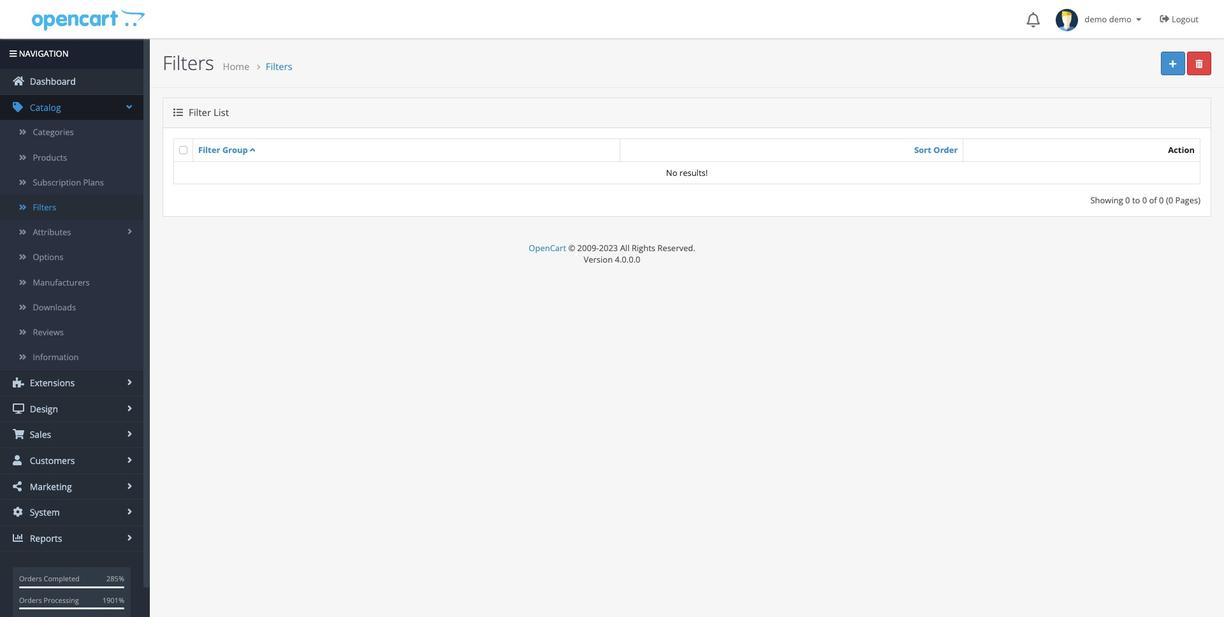 Task type: vqa. For each thing, say whether or not it's contained in the screenshot.
Canceled
no



Task type: describe. For each thing, give the bounding box(es) containing it.
orders for orders processing
[[19, 595, 42, 605]]

caret down image
[[1134, 15, 1144, 24]]

4.0.0.0
[[615, 254, 641, 265]]

filter group
[[198, 144, 248, 155]]

group
[[222, 144, 248, 155]]

filters for filters link to the left
[[33, 201, 56, 213]]

subscription plans
[[33, 176, 104, 188]]

bell image
[[1027, 12, 1040, 27]]

attributes
[[33, 226, 71, 238]]

products link
[[0, 145, 143, 170]]

sort order link
[[915, 144, 958, 156]]

subscription plans link
[[0, 170, 143, 195]]

no results!
[[666, 167, 708, 178]]

add new image
[[1169, 60, 1177, 68]]

cog image
[[13, 507, 24, 517]]

filter list
[[186, 106, 229, 119]]

chart bar image
[[13, 533, 24, 543]]

285%
[[107, 574, 124, 584]]

opencart
[[529, 242, 566, 254]]

attributes link
[[0, 220, 143, 245]]

completed
[[44, 574, 80, 584]]

2 demo from the left
[[1109, 13, 1132, 25]]

design link
[[0, 397, 143, 422]]

list image
[[173, 108, 183, 118]]

customers
[[27, 455, 75, 467]]

to
[[1132, 194, 1140, 206]]

extensions
[[27, 377, 75, 389]]

manufacturers
[[33, 276, 90, 288]]

©
[[568, 242, 575, 254]]

home
[[223, 60, 250, 73]]

demo demo link
[[1050, 0, 1151, 38]]

sales
[[27, 429, 51, 441]]

demo demo image
[[1056, 9, 1078, 31]]

categories link
[[0, 120, 143, 145]]

downloads link
[[0, 295, 143, 320]]

options
[[33, 251, 63, 263]]

sort order
[[915, 144, 958, 156]]

manufacturers link
[[0, 270, 143, 295]]

3 0 from the left
[[1159, 194, 1164, 206]]

information link
[[0, 345, 143, 370]]

share alt image
[[13, 481, 24, 491]]

of
[[1149, 194, 1157, 206]]

filters for right filters link
[[266, 60, 292, 73]]

reviews
[[33, 326, 64, 338]]

categories
[[33, 127, 74, 138]]

opencart image
[[30, 7, 145, 31]]

pages)
[[1176, 194, 1201, 206]]

shopping cart image
[[13, 429, 24, 440]]

reviews link
[[0, 320, 143, 345]]

all
[[620, 242, 630, 254]]

navigation
[[17, 48, 69, 59]]

desktop image
[[13, 404, 24, 414]]

dashboard
[[27, 75, 76, 87]]

(0
[[1166, 194, 1173, 206]]

delete image
[[1196, 60, 1203, 68]]

sales link
[[0, 422, 143, 448]]

options link
[[0, 245, 143, 270]]

1 horizontal spatial filters
[[163, 50, 214, 76]]

version
[[584, 254, 613, 265]]

1901%
[[102, 595, 124, 605]]

processing
[[44, 595, 79, 605]]

sign out alt image
[[1160, 14, 1170, 24]]

opencart link
[[529, 242, 566, 254]]

user image
[[13, 455, 24, 466]]



Task type: locate. For each thing, give the bounding box(es) containing it.
1 demo from the left
[[1085, 13, 1107, 25]]

demo right demo demo image
[[1085, 13, 1107, 25]]

reports link
[[0, 526, 143, 551]]

1 vertical spatial filter
[[198, 144, 220, 155]]

filters up attributes
[[33, 201, 56, 213]]

0 left of in the top right of the page
[[1143, 194, 1147, 206]]

2 horizontal spatial filters
[[266, 60, 292, 73]]

filters left the home link
[[163, 50, 214, 76]]

2 horizontal spatial 0
[[1159, 194, 1164, 206]]

system link
[[0, 500, 143, 525]]

design
[[27, 403, 58, 415]]

filters link
[[266, 60, 292, 73], [0, 195, 143, 220]]

2 orders from the top
[[19, 595, 42, 605]]

downloads
[[33, 301, 76, 313]]

demo
[[1085, 13, 1107, 25], [1109, 13, 1132, 25]]

1 vertical spatial filters link
[[0, 195, 143, 220]]

list
[[214, 106, 229, 119]]

logout
[[1172, 13, 1199, 25]]

dashboard link
[[0, 69, 143, 94]]

bars image
[[10, 50, 17, 58]]

0 horizontal spatial 0
[[1126, 194, 1130, 206]]

filter for filter group
[[198, 144, 220, 155]]

2009-
[[577, 242, 599, 254]]

filter
[[189, 106, 211, 119], [198, 144, 220, 155]]

home link
[[223, 60, 250, 73]]

0
[[1126, 194, 1130, 206], [1143, 194, 1147, 206], [1159, 194, 1164, 206]]

0 vertical spatial filters link
[[266, 60, 292, 73]]

0 vertical spatial orders
[[19, 574, 42, 584]]

results!
[[680, 167, 708, 178]]

plans
[[83, 176, 104, 188]]

showing
[[1091, 194, 1123, 206]]

marketing
[[27, 481, 72, 493]]

extensions link
[[0, 371, 143, 396]]

orders processing
[[19, 595, 79, 605]]

filters link down subscription plans in the top of the page
[[0, 195, 143, 220]]

filter for filter list
[[189, 106, 211, 119]]

rights
[[632, 242, 656, 254]]

filter left group
[[198, 144, 220, 155]]

orders
[[19, 574, 42, 584], [19, 595, 42, 605]]

action
[[1168, 144, 1195, 156]]

tag image
[[13, 102, 24, 112]]

reports
[[27, 532, 62, 544]]

1 vertical spatial orders
[[19, 595, 42, 605]]

information
[[33, 351, 79, 363]]

home image
[[13, 76, 24, 86]]

demo left caret down icon at top
[[1109, 13, 1132, 25]]

orders down orders completed
[[19, 595, 42, 605]]

filters right the home link
[[266, 60, 292, 73]]

products
[[33, 151, 67, 163]]

2023
[[599, 242, 618, 254]]

filters
[[163, 50, 214, 76], [266, 60, 292, 73], [33, 201, 56, 213]]

no
[[666, 167, 678, 178]]

sort
[[915, 144, 932, 156]]

orders completed
[[19, 574, 80, 584]]

2 0 from the left
[[1143, 194, 1147, 206]]

0 vertical spatial filter
[[189, 106, 211, 119]]

logout link
[[1151, 0, 1212, 38]]

subscription
[[33, 176, 81, 188]]

opencart © 2009-2023 all rights reserved. version 4.0.0.0
[[529, 242, 695, 265]]

puzzle piece image
[[13, 378, 24, 388]]

demo demo
[[1078, 13, 1134, 25]]

catalog
[[27, 101, 61, 113]]

orders for orders completed
[[19, 574, 42, 584]]

0 horizontal spatial demo
[[1085, 13, 1107, 25]]

system
[[27, 506, 60, 519]]

filter left list
[[189, 106, 211, 119]]

1 horizontal spatial 0
[[1143, 194, 1147, 206]]

filter group link
[[198, 144, 255, 155]]

1 horizontal spatial filters link
[[266, 60, 292, 73]]

showing 0 to 0 of 0 (0 pages)
[[1091, 194, 1201, 206]]

1 horizontal spatial demo
[[1109, 13, 1132, 25]]

orders up 'orders processing'
[[19, 574, 42, 584]]

catalog link
[[0, 95, 143, 120]]

0 left to on the top of the page
[[1126, 194, 1130, 206]]

order
[[934, 144, 958, 156]]

marketing link
[[0, 474, 143, 499]]

1 orders from the top
[[19, 574, 42, 584]]

0 horizontal spatial filters
[[33, 201, 56, 213]]

reserved.
[[658, 242, 695, 254]]

1 0 from the left
[[1126, 194, 1130, 206]]

filters link right the home link
[[266, 60, 292, 73]]

None checkbox
[[179, 146, 187, 154]]

customers link
[[0, 448, 143, 474]]

0 horizontal spatial filters link
[[0, 195, 143, 220]]

0 left (0
[[1159, 194, 1164, 206]]



